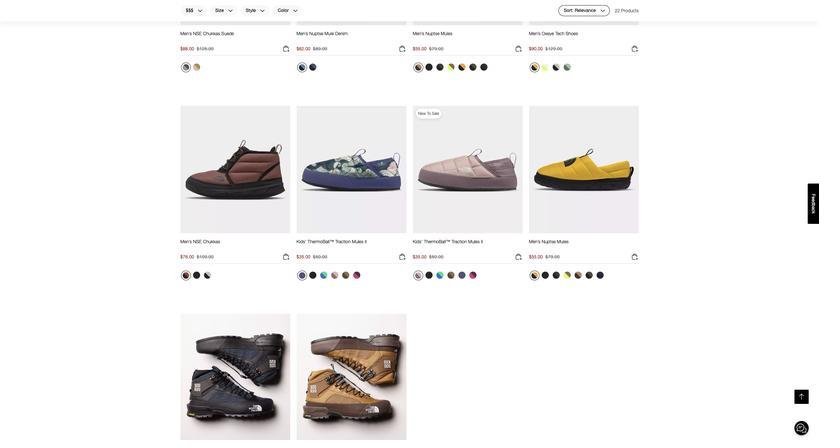 Task type: vqa. For each thing, say whether or not it's contained in the screenshot.
the leftmost Women'S Evolution V-Neck Sweatshirt image
no



Task type: locate. For each thing, give the bounding box(es) containing it.
utility brown camo texture print/new taupe green radio right chlorophyll green/optic blue radio
[[446, 270, 456, 281]]

$50.00 up chlorophyll green/optic blue radio
[[430, 254, 444, 260]]

tnf black/tnf white image right summit gold/tnf black image
[[542, 272, 549, 279]]

kids' thermoball™ traction mules ii
[[297, 239, 367, 245], [413, 239, 483, 245]]

mule
[[325, 31, 334, 36]]

1 horizontal spatial asphalt grey/tnf black radio
[[551, 270, 562, 281]]

0 horizontal spatial men's nuptse mules image
[[413, 0, 523, 26]]

$50.00 for chlorophyll green/optic blue option
[[313, 254, 328, 260]]

1 horizontal spatial thermoball™
[[424, 239, 451, 245]]

0 vertical spatial $55.00
[[413, 46, 427, 51]]

tnf black/tnf white radio right cave blue highball waves print/cave blue icon
[[308, 270, 318, 281]]

tnf black/tnf white radio right pink moss/fawn grey radio
[[424, 270, 434, 281]]

$35.00
[[297, 254, 311, 260], [413, 254, 427, 260]]

1 $35.00 from the left
[[297, 254, 311, 260]]

sandstone/tnf black image right tnf black/tnf black option at the bottom
[[204, 272, 211, 279]]

1 horizontal spatial tnf black/tnf white radio
[[424, 270, 434, 281]]

mules
[[441, 31, 453, 36], [352, 239, 364, 245], [469, 239, 480, 245], [558, 239, 569, 245]]

$50.00 for chlorophyll green/optic blue radio
[[430, 254, 444, 260]]

Summit Navy/TNF Black radio
[[479, 62, 489, 72], [595, 270, 606, 281]]

sandstone/tnf black image right tnf white/led yellow image on the top right of the page
[[553, 64, 560, 71]]

men's for men's nse chukkas suede image
[[180, 31, 192, 36]]

Brandy Brown/TNF Black radio
[[181, 271, 191, 281]]

pink moss/fawn grey image inside option
[[331, 272, 338, 279]]

summit navy/tnf black radio right new taupe green/tnf black image
[[479, 62, 489, 72]]

0 vertical spatial men's nuptse mules
[[413, 31, 453, 36]]

$79.00
[[430, 46, 444, 51], [546, 254, 560, 260]]

$89.00
[[313, 46, 328, 51]]

0 horizontal spatial chlorophyll green/optic blue image
[[320, 272, 327, 279]]

1 vertical spatial sandstone/tnf black image
[[204, 272, 211, 279]]

1 horizontal spatial ii
[[481, 239, 483, 245]]

thermoball™ for pink moss/fawn grey option kids' thermoball™ traction mules ii button
[[308, 239, 334, 245]]

1 ii from the left
[[365, 239, 367, 245]]

men's oxeye tech shoes image
[[529, 0, 639, 26]]

1 kids' thermoball™ traction mules ii image from the left
[[297, 106, 407, 234]]

$55.00 for tnf black/tnf white radio corresponding to asphalt grey/tnf black image corresponding to military olive stippled camo print/led yellow radio
[[413, 46, 427, 51]]

0 vertical spatial sandstone/tnf black image
[[553, 64, 560, 71]]

2 chlorophyll green/optic blue image from the left
[[437, 272, 444, 279]]

$55.00 up almond butter tnf monogram print/coal brown radio
[[413, 46, 427, 51]]

1 vertical spatial nse
[[193, 239, 202, 245]]

tech
[[556, 31, 565, 36]]

nuptse inside button
[[310, 31, 324, 36]]

chlorophyll green/optic blue image
[[320, 272, 327, 279], [437, 272, 444, 279]]

almond butter tnf monogram print/coal brown image
[[415, 64, 422, 71], [575, 272, 582, 279]]

1 vertical spatial summit navy/tnf black radio
[[595, 270, 606, 281]]

misty sage/dark sage image
[[564, 64, 571, 71]]

nse up $109.00
[[193, 239, 202, 245]]

d
[[812, 202, 817, 204]]

1 vertical spatial tnf black/tnf white image
[[542, 272, 549, 279]]

men's nuptse mules button for men's nuptse mules image for new taupe green/tnf black option
[[529, 239, 569, 251]]

sandstone/tnf black image
[[553, 64, 560, 71], [204, 272, 211, 279]]

pink moss/fawn grey image left utility brown camo texture print/new taupe green icon
[[331, 272, 338, 279]]

back to top image
[[798, 393, 806, 402]]

1 horizontal spatial $35.00
[[413, 254, 427, 260]]

1 e from the top
[[812, 197, 817, 199]]

tnf black/tnf white image
[[426, 64, 433, 71], [542, 272, 549, 279]]

traction for first utility brown camo texture print/new taupe green radio from the right kids' thermoball™ traction mules ii button
[[452, 239, 467, 245]]

$50.00
[[313, 254, 328, 260], [430, 254, 444, 260]]

TNF Black/TNF White radio
[[424, 62, 434, 72], [540, 270, 551, 281]]

tnf black/tnf white radio right summit gold/tnf black image
[[540, 270, 551, 281]]

men's oxeye tech shoes
[[529, 31, 578, 36]]

TNF Black/TNF White radio
[[308, 270, 318, 281], [424, 270, 434, 281]]

1 tnf black/tnf white radio from the left
[[308, 270, 318, 281]]

$choose color$ option group for men's nuptse mules button corresponding to men's nuptse mules image corresponding to new taupe green/tnf black radio
[[413, 62, 490, 75]]

sort: relevance button
[[559, 5, 610, 16]]

1 $50.00 from the left
[[313, 254, 328, 260]]

0 vertical spatial men's nuptse mules button
[[413, 31, 453, 42]]

sandstone/tnf black image inside option
[[204, 272, 211, 279]]

0 horizontal spatial tnf black/tnf white image
[[309, 272, 317, 279]]

1 chlorophyll green/optic blue image from the left
[[320, 272, 327, 279]]

2 tnf black/tnf white image from the left
[[426, 272, 433, 279]]

chukkas
[[203, 31, 220, 36], [203, 239, 220, 245]]

tnf black/tnf white image right pink moss/fawn grey radio
[[426, 272, 433, 279]]

1 thermoball™ from the left
[[308, 239, 334, 245]]

Sandstone/TNF Black radio
[[202, 270, 213, 281]]

1 horizontal spatial almond butter tnf monogram print/coal brown image
[[575, 272, 582, 279]]

kids' for pink moss/fawn grey option kids' thermoball™ traction mules ii button
[[297, 239, 307, 245]]

kids'
[[297, 239, 307, 245], [413, 239, 423, 245]]

$55.00 up summit gold/tnf black image
[[529, 254, 543, 260]]

tnf black/tnf white image for tnf black/tnf white radio corresponding to asphalt grey/tnf black image corresponding to military olive stippled camo print/led yellow radio
[[426, 64, 433, 71]]

nuptse for men's nuptse mules image corresponding to new taupe green/tnf black radio
[[426, 31, 440, 36]]

0 vertical spatial tnf black/tnf white image
[[426, 64, 433, 71]]

b
[[812, 204, 817, 207]]

men's nse chukkas image
[[180, 106, 290, 234]]

asphalt grey/tnf black image left military olive stippled camo print/led yellow radio
[[437, 64, 444, 71]]

$choose color$ option group for men's nuptse mule denim button
[[297, 62, 319, 75]]

summit gold/tnf black radio for $90.00
[[530, 63, 540, 72]]

asphalt grey/tnf black radio left military olive stippled camo print/led yellow radio
[[435, 62, 445, 72]]

sale
[[432, 111, 439, 116]]

vanadis grey/meld grey image
[[183, 64, 189, 71]]

men's nuptse mules
[[413, 31, 453, 36], [529, 239, 569, 245]]

summit gold/tnf black image right military olive stippled camo print/led yellow radio
[[459, 64, 466, 71]]

pink moss/fawn grey image left chlorophyll green/optic blue radio
[[415, 273, 422, 279]]

0 horizontal spatial men's nuptse mules button
[[413, 31, 453, 42]]

utility brown camo texture print/new taupe green radio left boysenberry/mr. pink image
[[341, 270, 351, 281]]

$choose color$ option group for pink moss/fawn grey option kids' thermoball™ traction mules ii button
[[297, 270, 363, 283]]

Asphalt Grey/TNF Black radio
[[435, 62, 445, 72], [551, 270, 562, 281]]

Vanadis Grey/Meld Grey radio
[[181, 63, 191, 72]]

0 horizontal spatial asphalt grey/tnf black image
[[437, 64, 444, 71]]

$35.00 up pink moss/fawn grey radio
[[413, 254, 427, 260]]

0 horizontal spatial almond butter tnf monogram print/coal brown image
[[415, 64, 422, 71]]

0 vertical spatial asphalt grey/tnf black image
[[437, 64, 444, 71]]

22 products
[[615, 8, 639, 13]]

0 horizontal spatial nuptse
[[310, 31, 324, 36]]

thermoball™
[[308, 239, 334, 245], [424, 239, 451, 245]]

Boysenberry/Mr. Pink radio
[[468, 270, 478, 281]]

1 kids' thermoball™ traction mules ii button from the left
[[297, 239, 367, 251]]

tnf black/tnf black image
[[193, 272, 200, 279]]

summit navy/tnf black image
[[597, 272, 604, 279]]

f e e d b a c k
[[812, 194, 817, 214]]

1 horizontal spatial men's nuptse mules button
[[529, 239, 569, 251]]

men's for men's nuptse mules image corresponding to new taupe green/tnf black radio
[[413, 31, 425, 36]]

1 traction from the left
[[336, 239, 351, 245]]

tnf black/tnf white image for tnf black/tnf white option corresponding to chlorophyll green/optic blue radio
[[426, 272, 433, 279]]

e up d
[[812, 197, 817, 199]]

2 tnf black/tnf white radio from the left
[[424, 270, 434, 281]]

oxeye
[[542, 31, 554, 36]]

kids' thermoball™ traction mules ii for pink moss/fawn grey option
[[297, 239, 367, 245]]

size button
[[210, 5, 238, 16]]

0 horizontal spatial $55.00
[[413, 46, 427, 51]]

1 vertical spatial men's nuptse mules button
[[529, 239, 569, 251]]

men's oxeye tech shoes button
[[529, 31, 578, 42]]

1 summit gold/tnf black radio from the top
[[530, 63, 540, 72]]

0 horizontal spatial tnf black/tnf white image
[[426, 64, 433, 71]]

almond butter tnf monogram print/coal brown image inside radio
[[415, 64, 422, 71]]

Chlorophyll Green/Optic Blue radio
[[319, 270, 329, 281]]

Almond Butter/Warm Sand radio
[[191, 62, 202, 72]]

0 horizontal spatial kids'
[[297, 239, 307, 245]]

pink moss/fawn grey image for pink moss/fawn grey radio
[[415, 273, 422, 279]]

1 vertical spatial tnf black/tnf white radio
[[540, 270, 551, 281]]

asphalt grey/tnf black radio left military olive stippled camo print/led yellow image
[[551, 270, 562, 281]]

0 horizontal spatial tnf black/tnf white radio
[[424, 62, 434, 72]]

sandstone/tnf black image for $109.00
[[204, 272, 211, 279]]

Almond Butter TNF Monogram Print/Coal Brown radio
[[414, 63, 423, 72]]

Misty Sage/Dark Sage radio
[[562, 62, 573, 72]]

asphalt grey/tnf black image for military olive stippled camo print/led yellow radio
[[437, 64, 444, 71]]

0 horizontal spatial utility brown camo texture print/new taupe green radio
[[341, 270, 351, 281]]

tnf black/tnf white radio for chlorophyll green/optic blue radio
[[424, 270, 434, 281]]

men's for men's oxeye tech shoes image
[[529, 31, 541, 36]]

summit gold/tnf black image inside radio
[[459, 64, 466, 71]]

tnf black/tnf white radio right almond butter tnf monogram print/coal brown radio
[[424, 62, 434, 72]]

$90.00
[[529, 46, 543, 51]]

0 horizontal spatial men's nuptse mules
[[413, 31, 453, 36]]

0 vertical spatial chukkas
[[203, 31, 220, 36]]

Summit Gold/TNF Black radio
[[530, 63, 540, 72], [530, 271, 540, 281]]

1 horizontal spatial $55.00
[[529, 254, 543, 260]]

chukkas up $109.00
[[203, 239, 220, 245]]

1 horizontal spatial men's nuptse mules image
[[529, 106, 639, 234]]

kids' thermoball™ traction mules ii button for pink moss/fawn grey option
[[297, 239, 367, 251]]

0 vertical spatial summit navy/tnf black radio
[[479, 62, 489, 72]]

2 the north face x undercover soukuu glenclyffe boots image from the left
[[297, 314, 407, 441]]

1 horizontal spatial tnf black/tnf white image
[[542, 272, 549, 279]]

nse up $125.00
[[193, 31, 202, 36]]

0 horizontal spatial summit navy/tnf black radio
[[479, 62, 489, 72]]

0 horizontal spatial sandstone/tnf black image
[[204, 272, 211, 279]]

0 horizontal spatial ii
[[365, 239, 367, 245]]

boysenberry/mr. pink image
[[353, 272, 360, 279]]

e up b
[[812, 199, 817, 202]]

0 vertical spatial $79.00
[[430, 46, 444, 51]]

1 vertical spatial almond butter tnf monogram print/coal brown image
[[575, 272, 582, 279]]

0 horizontal spatial kids' thermoball™ traction mules ii
[[297, 239, 367, 245]]

1 horizontal spatial cave blue highball waves print/cave blue radio
[[457, 270, 467, 281]]

2 traction from the left
[[452, 239, 467, 245]]

summit navy/tnf black radio for $choose color$ 'option group' associated with men's nuptse mules button corresponding to men's nuptse mules image corresponding to new taupe green/tnf black radio
[[479, 62, 489, 72]]

$choose color$ option group for men's nuptse mules image for new taupe green/tnf black option's men's nuptse mules button
[[529, 270, 606, 283]]

1 horizontal spatial pink moss/fawn grey image
[[415, 273, 422, 279]]

ii
[[365, 239, 367, 245], [481, 239, 483, 245]]

2 summit gold/tnf black radio from the top
[[530, 271, 540, 281]]

TNF Black/TNF Black radio
[[191, 270, 202, 281]]

0 horizontal spatial asphalt grey/tnf black radio
[[435, 62, 445, 72]]

1 horizontal spatial kids' thermoball™ traction mules ii image
[[413, 106, 523, 234]]

men's nse chukkas
[[180, 239, 220, 245]]

kids' thermoball™ traction mules ii button up utility brown camo texture print/new taupe green image
[[413, 239, 483, 251]]

summit gold/tnf black image left tnf white/led yellow image on the top right of the page
[[532, 64, 538, 71]]

summit gold/tnf black image
[[459, 64, 466, 71], [532, 64, 538, 71]]

chukkas inside button
[[203, 31, 220, 36]]

chlorophyll green/optic blue image inside chlorophyll green/optic blue option
[[320, 272, 327, 279]]

Pink Moss/Fawn Grey radio
[[330, 270, 340, 281]]

tnf black/tnf white radio for military olive stippled camo print/led yellow option's asphalt grey/tnf black image
[[540, 270, 551, 281]]

men's nse chukkas button
[[180, 239, 220, 251]]

men's nuptse mules button
[[413, 31, 453, 42], [529, 239, 569, 251]]

0 horizontal spatial thermoball™
[[308, 239, 334, 245]]

new taupe green/tnf black image
[[470, 64, 477, 71]]

0 horizontal spatial summit gold/tnf black image
[[459, 64, 466, 71]]

1 horizontal spatial kids' thermoball™ traction mules ii button
[[413, 239, 483, 251]]

almond butter/warm sand image
[[193, 64, 200, 71]]

size
[[215, 8, 224, 13]]

men's nse chukkas suede
[[180, 31, 234, 36]]

pink moss/fawn grey image
[[331, 272, 338, 279], [415, 273, 422, 279]]

sandstone/tnf black image for $129.00
[[553, 64, 560, 71]]

1 horizontal spatial kids'
[[413, 239, 423, 245]]

$79.00 for asphalt grey/tnf black radio corresponding to military olive stippled camo print/led yellow radio
[[430, 46, 444, 51]]

1 vertical spatial $79.00
[[546, 254, 560, 260]]

1 horizontal spatial chlorophyll green/optic blue image
[[437, 272, 444, 279]]

1 vertical spatial $55.00
[[529, 254, 543, 260]]

Cave Blue Highball Waves Print/Cave Blue radio
[[457, 270, 467, 281], [297, 271, 307, 281]]

cave blue highball waves print/cave blue radio left chlorophyll green/optic blue option
[[297, 271, 307, 281]]

0 horizontal spatial pink moss/fawn grey image
[[331, 272, 338, 279]]

color
[[278, 8, 289, 13]]

men's nse chukkas suede image
[[180, 0, 290, 26]]

2 thermoball™ from the left
[[424, 239, 451, 245]]

men's nuptse mule denim button
[[297, 31, 348, 42]]

sandstone/tnf black image inside radio
[[553, 64, 560, 71]]

to
[[427, 111, 431, 116]]

traction
[[336, 239, 351, 245], [452, 239, 467, 245]]

2 kids' from the left
[[413, 239, 423, 245]]

1 horizontal spatial utility brown camo texture print/new taupe green radio
[[446, 270, 456, 281]]

tnf black/tnf white image for chlorophyll green/optic blue option's tnf black/tnf white option
[[309, 272, 317, 279]]

c
[[812, 209, 817, 212]]

1 vertical spatial men's nuptse mules image
[[529, 106, 639, 234]]

dark denim/tnf black image
[[309, 64, 317, 71]]

$35.00 up cave blue highball waves print/cave blue icon
[[297, 254, 311, 260]]

0 horizontal spatial the north face x undercover soukuu glenclyffe boots image
[[180, 314, 290, 441]]

nuptse
[[310, 31, 324, 36], [426, 31, 440, 36], [542, 239, 556, 245]]

men's
[[180, 31, 192, 36], [297, 31, 308, 36], [413, 31, 425, 36], [529, 31, 541, 36], [180, 239, 192, 245], [529, 239, 541, 245]]

kids' thermoball™ traction mules ii button
[[297, 239, 367, 251], [413, 239, 483, 251]]

1 horizontal spatial traction
[[452, 239, 467, 245]]

1 vertical spatial men's nuptse mules
[[529, 239, 569, 245]]

2 nse from the top
[[193, 239, 202, 245]]

tnf black/tnf white image right almond butter tnf monogram print/coal brown radio
[[426, 64, 433, 71]]

0 vertical spatial summit gold/tnf black radio
[[530, 63, 540, 72]]

$55.00
[[413, 46, 427, 51], [529, 254, 543, 260]]

$35.00 for chlorophyll green/optic blue option
[[297, 254, 311, 260]]

0 horizontal spatial $35.00
[[297, 254, 311, 260]]

tnf black/tnf white image right cave blue highball waves print/cave blue icon
[[309, 272, 317, 279]]

men's nuptse mule denim image
[[297, 0, 407, 26]]

chukkas for $125.00
[[203, 31, 220, 36]]

kids' for first utility brown camo texture print/new taupe green radio from the right kids' thermoball™ traction mules ii button
[[413, 239, 423, 245]]

2 kids' thermoball™ traction mules ii from the left
[[413, 239, 483, 245]]

2 $35.00 from the left
[[413, 254, 427, 260]]

chlorophyll green/optic blue image inside chlorophyll green/optic blue radio
[[437, 272, 444, 279]]

Military Olive StippLED Camo Print/LED Yellow radio
[[446, 62, 456, 72]]

men's nuptse mules image for new taupe green/tnf black radio
[[413, 0, 523, 26]]

2 ii from the left
[[481, 239, 483, 245]]

1 tnf black/tnf white image from the left
[[309, 272, 317, 279]]

e
[[812, 197, 817, 199], [812, 199, 817, 202]]

asphalt grey/tnf black image
[[437, 64, 444, 71], [553, 272, 560, 279]]

kids' thermoball™ traction mules ii image
[[297, 106, 407, 234], [413, 106, 523, 234]]

0 vertical spatial men's nuptse mules image
[[413, 0, 523, 26]]

2 e from the top
[[812, 199, 817, 202]]

chukkas left suede
[[203, 31, 220, 36]]

1 vertical spatial asphalt grey/tnf black radio
[[551, 270, 562, 281]]

nse
[[193, 31, 202, 36], [193, 239, 202, 245]]

nse for $125.00
[[193, 31, 202, 36]]

0 horizontal spatial $79.00
[[430, 46, 444, 51]]

1 horizontal spatial tnf black/tnf white radio
[[540, 270, 551, 281]]

almond butter tnf monogram print/coal brown image for almond butter tnf monogram print/coal brown radio
[[415, 64, 422, 71]]

men's nuptse mules image
[[413, 0, 523, 26], [529, 106, 639, 234]]

$76.00
[[180, 254, 194, 260]]

thermoball™ for first utility brown camo texture print/new taupe green radio from the right kids' thermoball™ traction mules ii button
[[424, 239, 451, 245]]

f
[[812, 194, 817, 197]]

tnf black/tnf white image for tnf black/tnf white radio for military olive stippled camo print/led yellow option's asphalt grey/tnf black image
[[542, 272, 549, 279]]

TNF White/Led Yellow radio
[[540, 62, 551, 72]]

men's nuptse mules button for men's nuptse mules image corresponding to new taupe green/tnf black radio
[[413, 31, 453, 42]]

1 utility brown camo texture print/new taupe green radio from the left
[[341, 270, 351, 281]]

tnf black/tnf white image
[[309, 272, 317, 279], [426, 272, 433, 279]]

2 $50.00 from the left
[[430, 254, 444, 260]]

denim
[[335, 31, 348, 36]]

1 horizontal spatial the north face x undercover soukuu glenclyffe boots image
[[297, 314, 407, 441]]

0 horizontal spatial $50.00
[[313, 254, 328, 260]]

pink moss/fawn grey image inside radio
[[415, 273, 422, 279]]

0 vertical spatial tnf black/tnf white radio
[[424, 62, 434, 72]]

1 vertical spatial chukkas
[[203, 239, 220, 245]]

2 horizontal spatial nuptse
[[542, 239, 556, 245]]

the north face x undercover soukuu glenclyffe boots image
[[180, 314, 290, 441], [297, 314, 407, 441]]

1 kids' from the left
[[297, 239, 307, 245]]

1 horizontal spatial sandstone/tnf black image
[[553, 64, 560, 71]]

kids' thermoball™ traction mules ii for first utility brown camo texture print/new taupe green radio from the right
[[413, 239, 483, 245]]

summit navy/tnf black radio right new taupe green/tnf black option
[[595, 270, 606, 281]]

shoes
[[566, 31, 578, 36]]

0 horizontal spatial traction
[[336, 239, 351, 245]]

1 horizontal spatial asphalt grey/tnf black image
[[553, 272, 560, 279]]

0 horizontal spatial kids' thermoball™ traction mules ii button
[[297, 239, 367, 251]]

asphalt grey/tnf black image left military olive stippled camo print/led yellow image
[[553, 272, 560, 279]]

$88.00
[[180, 46, 194, 51]]

almond butter tnf monogram print/coal brown image inside option
[[575, 272, 582, 279]]

k
[[812, 212, 817, 214]]

Sandstone/TNF Black radio
[[551, 62, 562, 72]]

1 chukkas from the top
[[203, 31, 220, 36]]

$choose color$ option group
[[180, 62, 202, 75], [297, 62, 319, 75], [413, 62, 490, 75], [529, 62, 573, 75], [180, 270, 213, 283], [297, 270, 363, 283], [413, 270, 479, 283], [529, 270, 606, 283]]

chlorophyll green/optic blue image left pink moss/fawn grey option
[[320, 272, 327, 279]]

$125.00
[[197, 46, 214, 51]]

1 nse from the top
[[193, 31, 202, 36]]

men's for men's nuptse mules image for new taupe green/tnf black option
[[529, 239, 541, 245]]

1 horizontal spatial $50.00
[[430, 254, 444, 260]]

1 horizontal spatial men's nuptse mules
[[529, 239, 569, 245]]

cave blue highball waves print/cave blue image
[[299, 273, 306, 279]]

1 vertical spatial summit gold/tnf black radio
[[530, 271, 540, 281]]

0 vertical spatial nse
[[193, 31, 202, 36]]

summit navy/tnf black image
[[481, 64, 488, 71]]

0 vertical spatial asphalt grey/tnf black radio
[[435, 62, 445, 72]]

boysenberry/mr. pink image
[[470, 272, 477, 279]]

1 horizontal spatial kids' thermoball™ traction mules ii
[[413, 239, 483, 245]]

1 kids' thermoball™ traction mules ii from the left
[[297, 239, 367, 245]]

nse inside button
[[193, 31, 202, 36]]

Utility Brown Camo Texture Print/New Taupe Green radio
[[341, 270, 351, 281], [446, 270, 456, 281]]

new taupe green/tnf black image
[[586, 272, 593, 279]]

cave blue highball waves print/cave blue radio left boysenberry/mr. pink radio
[[457, 270, 467, 281]]

0 vertical spatial almond butter tnf monogram print/coal brown image
[[415, 64, 422, 71]]

2 kids' thermoball™ traction mules ii button from the left
[[413, 239, 483, 251]]

0 horizontal spatial kids' thermoball™ traction mules ii image
[[297, 106, 407, 234]]

ii for boysenberry/mr. pink option at the bottom left of page
[[365, 239, 367, 245]]

2 chukkas from the top
[[203, 239, 220, 245]]

1 horizontal spatial nuptse
[[426, 31, 440, 36]]

1 horizontal spatial summit navy/tnf black radio
[[595, 270, 606, 281]]

$50.00 up chlorophyll green/optic blue option
[[313, 254, 328, 260]]

kids' thermoball™ traction mules ii button up pink moss/fawn grey option
[[297, 239, 367, 251]]

chlorophyll green/optic blue image left utility brown camo texture print/new taupe green image
[[437, 272, 444, 279]]

Boysenberry/Mr. Pink radio
[[352, 270, 362, 281]]

22 products status
[[615, 5, 639, 16]]

chukkas inside button
[[203, 239, 220, 245]]

1 horizontal spatial tnf black/tnf white image
[[426, 272, 433, 279]]

new
[[419, 111, 426, 116]]

$129.00
[[546, 46, 563, 51]]

nse inside button
[[193, 239, 202, 245]]

1 horizontal spatial $79.00
[[546, 254, 560, 260]]

1 vertical spatial asphalt grey/tnf black image
[[553, 272, 560, 279]]

almond butter tnf monogram print/coal brown image for almond butter tnf monogram print/coal brown option at right
[[575, 272, 582, 279]]

0 horizontal spatial tnf black/tnf white radio
[[308, 270, 318, 281]]



Task type: describe. For each thing, give the bounding box(es) containing it.
men's nuptse mules image for new taupe green/tnf black option
[[529, 106, 639, 234]]

light denim/tnf black image
[[299, 64, 306, 71]]

22
[[615, 8, 620, 13]]

$$$
[[186, 8, 194, 13]]

0 horizontal spatial cave blue highball waves print/cave blue radio
[[297, 271, 307, 281]]

men's nuptse mules for men's nuptse mules image for new taupe green/tnf black option's men's nuptse mules button
[[529, 239, 569, 245]]

kids' thermoball™ traction mules ii button for first utility brown camo texture print/new taupe green radio from the right
[[413, 239, 483, 251]]

utility brown camo texture print/new taupe green image
[[342, 272, 349, 279]]

Military Olive StippLED Camo Print/LED Yellow radio
[[562, 270, 573, 281]]

traction for pink moss/fawn grey option kids' thermoball™ traction mules ii button
[[336, 239, 351, 245]]

$$$ button
[[180, 5, 207, 16]]

chlorophyll green/optic blue image for chlorophyll green/optic blue option
[[320, 272, 327, 279]]

chlorophyll green/optic blue image for chlorophyll green/optic blue radio
[[437, 272, 444, 279]]

Pink Moss/Fawn Grey radio
[[414, 271, 423, 281]]

tnf white/led yellow image
[[542, 64, 549, 71]]

$109.00
[[197, 254, 214, 260]]

tnf black/tnf white radio for asphalt grey/tnf black image corresponding to military olive stippled camo print/led yellow radio
[[424, 62, 434, 72]]

products
[[622, 8, 639, 13]]

utility brown camo texture print/new taupe green image
[[448, 272, 455, 279]]

$55.00 for tnf black/tnf white radio for military olive stippled camo print/led yellow option's asphalt grey/tnf black image
[[529, 254, 543, 260]]

2 kids' thermoball™ traction mules ii image from the left
[[413, 106, 523, 234]]

style button
[[240, 5, 270, 16]]

Dark Denim/TNF Black radio
[[308, 62, 318, 72]]

$62.00
[[297, 46, 311, 51]]

nuptse for men's nuptse mules image for new taupe green/tnf black option
[[542, 239, 556, 245]]

ii for boysenberry/mr. pink radio
[[481, 239, 483, 245]]

men's nuptse mule denim
[[297, 31, 348, 36]]

New Taupe Green/TNF Black radio
[[468, 62, 478, 72]]

new to sale
[[419, 111, 439, 116]]

relevance
[[575, 8, 596, 13]]

military olive stippled camo print/led yellow image
[[448, 64, 455, 71]]

asphalt grey/tnf black image for military olive stippled camo print/led yellow option
[[553, 272, 560, 279]]

men's nse chukkas suede button
[[180, 31, 234, 42]]

cave blue highball waves print/cave blue image
[[459, 272, 466, 279]]

asphalt grey/tnf black radio for military olive stippled camo print/led yellow option
[[551, 270, 562, 281]]

1 horizontal spatial summit gold/tnf black image
[[532, 64, 538, 71]]

$choose color$ option group for the men's nse chukkas suede button
[[180, 62, 202, 75]]

$79.00 for asphalt grey/tnf black radio corresponding to military olive stippled camo print/led yellow option
[[546, 254, 560, 260]]

nuptse for men's nuptse mule denim "image"
[[310, 31, 324, 36]]

$35.00 for chlorophyll green/optic blue radio
[[413, 254, 427, 260]]

Almond Butter TNF Monogram Print/Coal Brown radio
[[573, 270, 584, 281]]

men's for men's nse chukkas image
[[180, 239, 192, 245]]

$choose color$ option group for the men's oxeye tech shoes button
[[529, 62, 573, 75]]

nse for $109.00
[[193, 239, 202, 245]]

2 utility brown camo texture print/new taupe green radio from the left
[[446, 270, 456, 281]]

color button
[[273, 5, 303, 16]]

1 the north face x undercover soukuu glenclyffe boots image from the left
[[180, 314, 290, 441]]

sort:
[[564, 8, 574, 13]]

sort: relevance
[[564, 8, 596, 13]]

New Taupe Green/TNF Black radio
[[584, 270, 595, 281]]

summit gold/tnf black image
[[532, 273, 538, 279]]

Chlorophyll Green/Optic Blue radio
[[435, 270, 445, 281]]

chukkas for $109.00
[[203, 239, 220, 245]]

asphalt grey/tnf black radio for military olive stippled camo print/led yellow radio
[[435, 62, 445, 72]]

brandy brown/tnf black image
[[183, 273, 189, 279]]

suede
[[222, 31, 234, 36]]

Summit Gold/TNF Black radio
[[457, 62, 467, 72]]

summit navy/tnf black radio for $choose color$ 'option group' associated with men's nuptse mules image for new taupe green/tnf black option's men's nuptse mules button
[[595, 270, 606, 281]]

men's for men's nuptse mule denim "image"
[[297, 31, 308, 36]]

style
[[246, 8, 256, 13]]

a
[[812, 207, 817, 209]]

f e e d b a c k button
[[808, 184, 820, 224]]

pink moss/fawn grey image for pink moss/fawn grey option
[[331, 272, 338, 279]]

men's nuptse mules for men's nuptse mules button corresponding to men's nuptse mules image corresponding to new taupe green/tnf black radio
[[413, 31, 453, 36]]

summit gold/tnf black radio for $55.00
[[530, 271, 540, 281]]

military olive stippled camo print/led yellow image
[[564, 272, 571, 279]]

tnf black/tnf white radio for chlorophyll green/optic blue option
[[308, 270, 318, 281]]

$choose color$ option group for first utility brown camo texture print/new taupe green radio from the right kids' thermoball™ traction mules ii button
[[413, 270, 479, 283]]

Light Denim/TNF Black radio
[[297, 63, 307, 72]]

$choose color$ option group for men's nse chukkas button
[[180, 270, 213, 283]]



